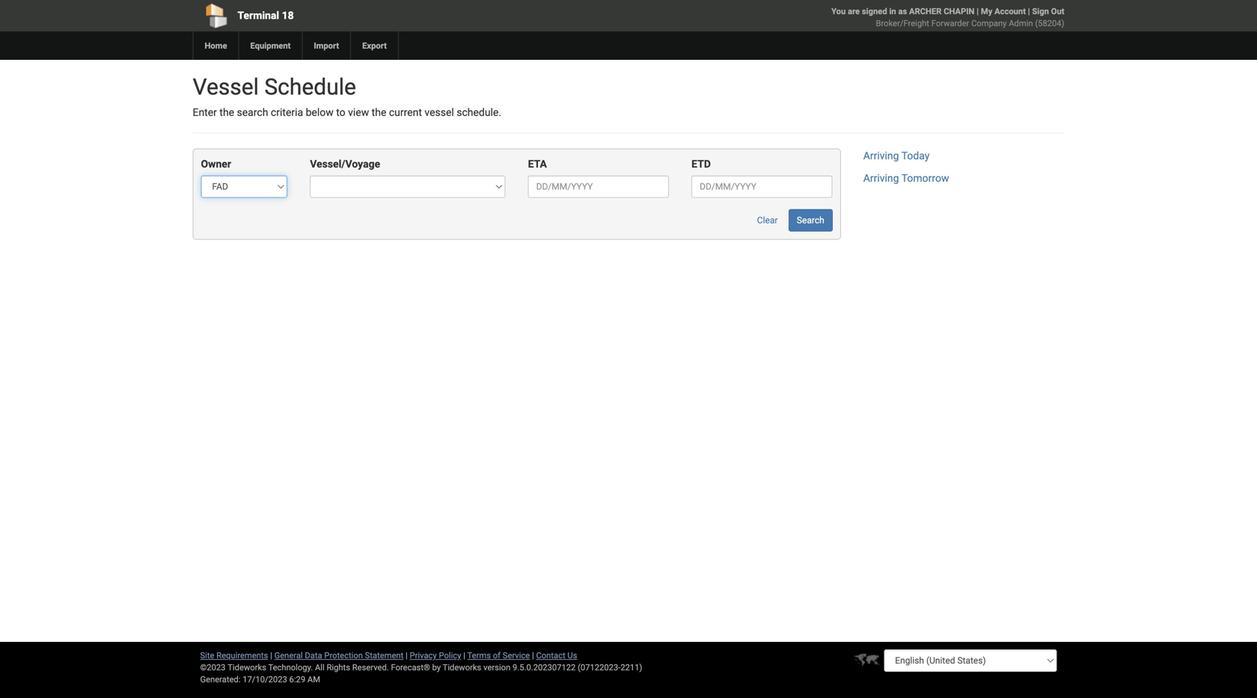 Task type: describe. For each thing, give the bounding box(es) containing it.
of
[[493, 651, 501, 661]]

| up the tideworks
[[463, 651, 466, 661]]

arriving for arriving tomorrow
[[864, 172, 899, 184]]

my account link
[[981, 6, 1026, 16]]

export
[[362, 41, 387, 51]]

17/10/2023
[[243, 675, 287, 685]]

view
[[348, 106, 369, 119]]

signed
[[862, 6, 887, 16]]

sign
[[1032, 6, 1049, 16]]

data
[[305, 651, 322, 661]]

by
[[432, 663, 441, 673]]

general data protection statement link
[[274, 651, 404, 661]]

sign out link
[[1032, 6, 1065, 16]]

all
[[315, 663, 325, 673]]

terminal 18
[[238, 9, 294, 22]]

enter
[[193, 106, 217, 119]]

owner
[[201, 158, 231, 170]]

requirements
[[216, 651, 268, 661]]

to
[[336, 106, 346, 119]]

admin
[[1009, 18, 1033, 28]]

out
[[1051, 6, 1065, 16]]

generated:
[[200, 675, 241, 685]]

terminal 18 link
[[193, 0, 543, 31]]

chapin
[[944, 6, 975, 16]]

service
[[503, 651, 530, 661]]

(07122023-
[[578, 663, 621, 673]]

current
[[389, 106, 422, 119]]

home link
[[193, 31, 238, 60]]

equipment
[[250, 41, 291, 51]]

1 the from the left
[[220, 106, 234, 119]]

arriving today link
[[864, 150, 930, 162]]

clear button
[[749, 209, 786, 232]]

today
[[902, 150, 930, 162]]

9.5.0.202307122
[[513, 663, 576, 673]]

etd
[[692, 158, 711, 170]]

search
[[237, 106, 268, 119]]

privacy
[[410, 651, 437, 661]]

my
[[981, 6, 993, 16]]

tomorrow
[[902, 172, 949, 184]]

am
[[308, 675, 320, 685]]

us
[[568, 651, 577, 661]]

forwarder
[[932, 18, 970, 28]]

ETD text field
[[692, 175, 833, 198]]

privacy policy link
[[410, 651, 461, 661]]

| left my on the top
[[977, 6, 979, 16]]

archer
[[909, 6, 942, 16]]

contact
[[536, 651, 566, 661]]

rights
[[327, 663, 350, 673]]

as
[[899, 6, 907, 16]]

arriving tomorrow
[[864, 172, 949, 184]]

arriving today
[[864, 150, 930, 162]]

arriving for arriving today
[[864, 150, 899, 162]]

vessel schedule enter the search criteria below to view the current vessel schedule.
[[193, 74, 502, 119]]



Task type: locate. For each thing, give the bounding box(es) containing it.
you are signed in as archer chapin | my account | sign out broker/freight forwarder company admin (58204)
[[832, 6, 1065, 28]]

2 arriving from the top
[[864, 172, 899, 184]]

18
[[282, 9, 294, 22]]

vessel
[[425, 106, 454, 119]]

clear
[[757, 215, 778, 226]]

home
[[205, 41, 227, 51]]

export link
[[350, 31, 398, 60]]

| left sign at right
[[1028, 6, 1030, 16]]

the right view
[[372, 106, 387, 119]]

statement
[[365, 651, 404, 661]]

vessel
[[193, 74, 259, 100]]

vessel/voyage
[[310, 158, 380, 170]]

the right enter
[[220, 106, 234, 119]]

general
[[274, 651, 303, 661]]

eta
[[528, 158, 547, 170]]

(58204)
[[1035, 18, 1065, 28]]

reserved.
[[352, 663, 389, 673]]

1 vertical spatial arriving
[[864, 172, 899, 184]]

the
[[220, 106, 234, 119], [372, 106, 387, 119]]

protection
[[324, 651, 363, 661]]

terms of service link
[[467, 651, 530, 661]]

1 horizontal spatial the
[[372, 106, 387, 119]]

in
[[890, 6, 896, 16]]

©2023 tideworks
[[200, 663, 266, 673]]

1 arriving from the top
[[864, 150, 899, 162]]

site requirements | general data protection statement | privacy policy | terms of service | contact us ©2023 tideworks technology. all rights reserved. forecast® by tideworks version 9.5.0.202307122 (07122023-2211) generated: 17/10/2023 6:29 am
[[200, 651, 643, 685]]

broker/freight
[[876, 18, 930, 28]]

version
[[484, 663, 511, 673]]

technology.
[[268, 663, 313, 673]]

ETA text field
[[528, 175, 669, 198]]

2 the from the left
[[372, 106, 387, 119]]

forecast®
[[391, 663, 430, 673]]

you
[[832, 6, 846, 16]]

account
[[995, 6, 1026, 16]]

6:29
[[289, 675, 305, 685]]

search
[[797, 215, 825, 226]]

site requirements link
[[200, 651, 268, 661]]

arriving
[[864, 150, 899, 162], [864, 172, 899, 184]]

|
[[977, 6, 979, 16], [1028, 6, 1030, 16], [270, 651, 272, 661], [406, 651, 408, 661], [463, 651, 466, 661], [532, 651, 534, 661]]

company
[[972, 18, 1007, 28]]

| left the general
[[270, 651, 272, 661]]

0 vertical spatial arriving
[[864, 150, 899, 162]]

2211)
[[621, 663, 643, 673]]

below
[[306, 106, 334, 119]]

terminal
[[238, 9, 279, 22]]

are
[[848, 6, 860, 16]]

arriving down arriving today "link" at the top of page
[[864, 172, 899, 184]]

arriving up arriving tomorrow link
[[864, 150, 899, 162]]

equipment link
[[238, 31, 302, 60]]

site
[[200, 651, 214, 661]]

schedule
[[264, 74, 356, 100]]

arriving tomorrow link
[[864, 172, 949, 184]]

| up 'forecast®'
[[406, 651, 408, 661]]

schedule.
[[457, 106, 502, 119]]

| up 9.5.0.202307122
[[532, 651, 534, 661]]

contact us link
[[536, 651, 577, 661]]

import link
[[302, 31, 350, 60]]

criteria
[[271, 106, 303, 119]]

tideworks
[[443, 663, 482, 673]]

search button
[[789, 209, 833, 232]]

policy
[[439, 651, 461, 661]]

import
[[314, 41, 339, 51]]

0 horizontal spatial the
[[220, 106, 234, 119]]

terms
[[467, 651, 491, 661]]



Task type: vqa. For each thing, say whether or not it's contained in the screenshot.
Vessel Schedule Enter The Search Criteria Below To View The Current Vessel Schedule.
yes



